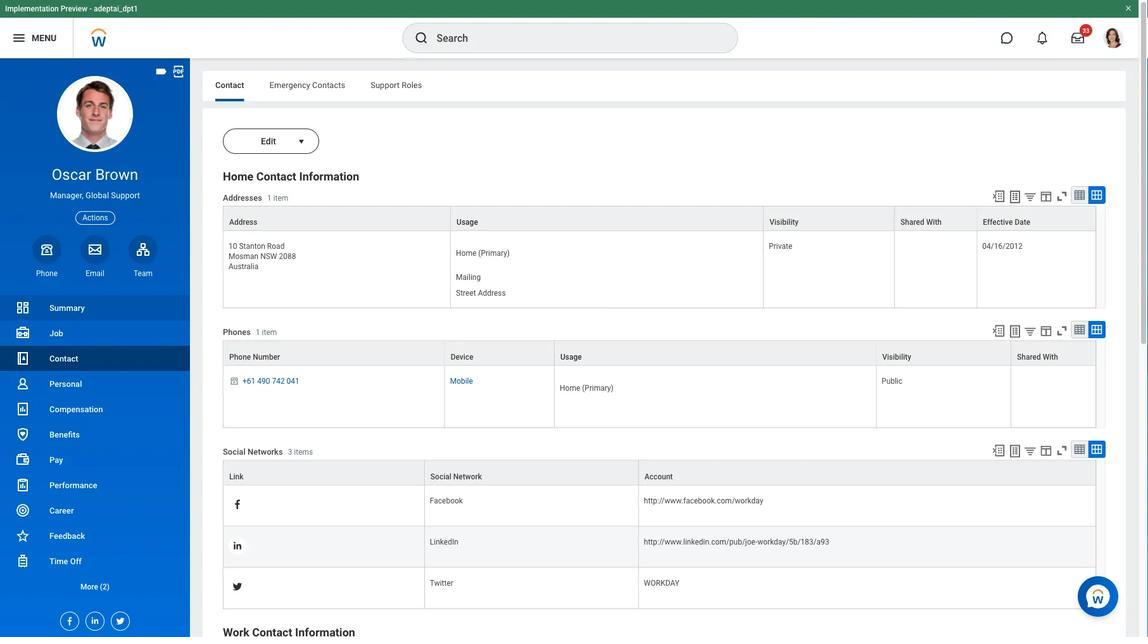 Task type: locate. For each thing, give the bounding box(es) containing it.
facebook
[[430, 496, 463, 505]]

0 horizontal spatial shared with button
[[895, 207, 977, 231]]

mosman
[[229, 252, 259, 261]]

manager, global support
[[50, 191, 140, 200]]

0 vertical spatial export to worksheets image
[[1008, 189, 1023, 205]]

1 vertical spatial home (primary)
[[560, 384, 614, 392]]

social network button
[[425, 461, 638, 485]]

phone for phone number
[[229, 352, 251, 361]]

item inside "addresses 1 item"
[[273, 193, 288, 202]]

twitter image
[[232, 581, 243, 593]]

social up facebook
[[431, 472, 452, 481]]

summary
[[49, 303, 85, 313]]

1 inside phones 1 item
[[256, 328, 260, 337]]

0 horizontal spatial with
[[927, 218, 942, 227]]

1 vertical spatial fullscreen image
[[1055, 324, 1069, 338]]

email
[[86, 269, 104, 278]]

email button
[[80, 235, 110, 279]]

linkedin image
[[86, 613, 100, 626]]

private
[[769, 242, 793, 251]]

visibility button up private element
[[764, 207, 895, 231]]

link button
[[224, 461, 424, 485]]

performance
[[49, 480, 97, 490]]

contact left the emergency
[[215, 80, 244, 90]]

2 horizontal spatial contact
[[256, 170, 296, 183]]

fullscreen image
[[1055, 189, 1069, 203], [1055, 324, 1069, 338], [1055, 444, 1069, 458]]

1 click to view/edit grid preferences image from the top
[[1040, 189, 1053, 203]]

phone image up phone oscar brown element on the top left
[[38, 242, 56, 257]]

phone for phone
[[36, 269, 58, 278]]

1 horizontal spatial with
[[1043, 352, 1059, 361]]

support left roles
[[371, 80, 400, 90]]

0 vertical spatial select to filter grid data image
[[1024, 325, 1038, 338]]

address
[[229, 218, 257, 227], [478, 289, 506, 297]]

2 expand table image from the top
[[1091, 443, 1104, 456]]

1 vertical spatial usage button
[[555, 341, 876, 365]]

1 vertical spatial social
[[431, 472, 452, 481]]

row containing facebook
[[223, 485, 1097, 527]]

usage button
[[451, 207, 763, 231], [555, 341, 876, 365]]

support
[[371, 80, 400, 90], [111, 191, 140, 200]]

stanton
[[239, 242, 265, 251]]

7 row from the top
[[223, 527, 1097, 568]]

0 horizontal spatial 1
[[256, 328, 260, 337]]

0 vertical spatial contact
[[215, 80, 244, 90]]

click to view/edit grid preferences image right export to excel icon
[[1040, 324, 1053, 338]]

0 vertical spatial shared with
[[901, 218, 942, 227]]

0 vertical spatial phone image
[[38, 242, 56, 257]]

click to view/edit grid preferences image
[[1040, 444, 1053, 458]]

support inside navigation pane region
[[111, 191, 140, 200]]

phone inside navigation pane region
[[36, 269, 58, 278]]

tab list containing contact
[[203, 71, 1126, 101]]

contact up personal
[[49, 354, 78, 363]]

toolbar for social networks
[[986, 440, 1106, 460]]

0 vertical spatial table image
[[1074, 189, 1086, 201]]

2 select to filter grid data image from the top
[[1024, 444, 1038, 458]]

home
[[223, 170, 254, 183], [456, 249, 477, 258], [560, 384, 580, 392]]

implementation preview -   adeptai_dpt1
[[5, 4, 138, 13]]

phone button
[[32, 235, 61, 279]]

2 export to excel image from the top
[[992, 444, 1006, 458]]

0 vertical spatial usage button
[[451, 207, 763, 231]]

3 fullscreen image from the top
[[1055, 444, 1069, 458]]

1 horizontal spatial home (primary)
[[560, 384, 614, 392]]

with
[[927, 218, 942, 227], [1043, 352, 1059, 361]]

2 vertical spatial home
[[560, 384, 580, 392]]

1 inside "addresses 1 item"
[[267, 193, 272, 202]]

1 horizontal spatial visibility
[[883, 352, 912, 361]]

manager,
[[50, 191, 84, 200]]

1 horizontal spatial (primary)
[[582, 384, 614, 392]]

public element
[[882, 374, 903, 385]]

1 select to filter grid data image from the top
[[1024, 325, 1038, 338]]

personal image
[[15, 376, 30, 391]]

address right street
[[478, 289, 506, 297]]

justify image
[[11, 30, 27, 46]]

0 vertical spatial support
[[371, 80, 400, 90]]

social for networks
[[223, 447, 246, 456]]

phone number
[[229, 352, 280, 361]]

team
[[134, 269, 153, 278]]

2 click to view/edit grid preferences image from the top
[[1040, 324, 1053, 338]]

1 vertical spatial with
[[1043, 352, 1059, 361]]

1 vertical spatial export to excel image
[[992, 444, 1006, 458]]

1 vertical spatial visibility
[[883, 352, 912, 361]]

cell
[[895, 231, 978, 308], [1012, 366, 1097, 428]]

1
[[267, 193, 272, 202], [256, 328, 260, 337]]

33 button
[[1064, 24, 1093, 52]]

shared with
[[901, 218, 942, 227], [1017, 352, 1059, 361]]

social inside social network popup button
[[431, 472, 452, 481]]

device
[[451, 352, 474, 361]]

1 vertical spatial phone image
[[229, 376, 240, 386]]

1 horizontal spatial shared with button
[[1012, 341, 1096, 365]]

1 vertical spatial shared with button
[[1012, 341, 1096, 365]]

home (primary) element
[[456, 246, 510, 258], [560, 381, 614, 392]]

export to worksheets image left click to view/edit grid preferences image
[[1008, 444, 1023, 459]]

2 vertical spatial contact
[[49, 354, 78, 363]]

click to view/edit grid preferences image right select to filter grid data icon
[[1040, 189, 1053, 203]]

item for addresses
[[273, 193, 288, 202]]

select to filter grid data image right export to excel icon
[[1024, 325, 1038, 338]]

pay
[[49, 455, 63, 465]]

menu button
[[0, 18, 73, 58]]

email oscar brown element
[[80, 268, 110, 279]]

1 vertical spatial item
[[262, 328, 277, 337]]

visibility button
[[764, 207, 895, 231], [877, 341, 1011, 365]]

visibility
[[770, 218, 799, 227], [883, 352, 912, 361]]

1 vertical spatial visibility button
[[877, 341, 1011, 365]]

table image for addresses
[[1074, 189, 1086, 201]]

0 vertical spatial home
[[223, 170, 254, 183]]

1 vertical spatial usage
[[561, 352, 582, 361]]

1 vertical spatial click to view/edit grid preferences image
[[1040, 324, 1053, 338]]

0 vertical spatial click to view/edit grid preferences image
[[1040, 189, 1053, 203]]

0 horizontal spatial social
[[223, 447, 246, 456]]

1 vertical spatial select to filter grid data image
[[1024, 444, 1038, 458]]

select to filter grid data image
[[1024, 325, 1038, 338], [1024, 444, 1038, 458]]

1 horizontal spatial phone
[[229, 352, 251, 361]]

view team image
[[136, 242, 151, 257]]

2 export to worksheets image from the top
[[1008, 324, 1023, 339]]

8 row from the top
[[223, 568, 1097, 609]]

item down home contact information
[[273, 193, 288, 202]]

1 horizontal spatial shared
[[1017, 352, 1041, 361]]

australia
[[229, 262, 259, 271]]

0 vertical spatial phone
[[36, 269, 58, 278]]

information
[[299, 170, 359, 183]]

facebook image
[[232, 499, 243, 510]]

1 for addresses
[[267, 193, 272, 202]]

inbox large image
[[1072, 32, 1085, 44]]

street address
[[456, 289, 506, 297]]

4 row from the top
[[223, 366, 1097, 428]]

0 vertical spatial shared with button
[[895, 207, 977, 231]]

visibility button up public element
[[877, 341, 1011, 365]]

oscar brown
[[52, 166, 138, 184]]

3 toolbar from the top
[[986, 440, 1106, 460]]

3 row from the top
[[223, 340, 1097, 366]]

1 vertical spatial expand table image
[[1091, 443, 1104, 456]]

item inside phones 1 item
[[262, 328, 277, 337]]

summary image
[[15, 300, 30, 315]]

1 vertical spatial table image
[[1074, 323, 1086, 336]]

3 export to worksheets image from the top
[[1008, 444, 1023, 459]]

0 horizontal spatial home (primary)
[[456, 249, 510, 258]]

0 vertical spatial social
[[223, 447, 246, 456]]

home (primary) for top home (primary) element
[[456, 249, 510, 258]]

1 right phones
[[256, 328, 260, 337]]

addresses
[[223, 193, 262, 202]]

0 horizontal spatial shared with
[[901, 218, 942, 227]]

0 horizontal spatial contact
[[49, 354, 78, 363]]

phone oscar brown element
[[32, 268, 61, 279]]

1 horizontal spatial contact
[[215, 80, 244, 90]]

0 horizontal spatial support
[[111, 191, 140, 200]]

click to view/edit grid preferences image
[[1040, 189, 1053, 203], [1040, 324, 1053, 338]]

1 horizontal spatial phone image
[[229, 376, 240, 386]]

1 vertical spatial phone
[[229, 352, 251, 361]]

social networks 3 items
[[223, 447, 313, 456]]

contact up "addresses 1 item" at left top
[[256, 170, 296, 183]]

0 horizontal spatial home
[[223, 170, 254, 183]]

phone number button
[[224, 341, 444, 365]]

0 vertical spatial export to excel image
[[992, 189, 1006, 203]]

2 row from the top
[[223, 231, 1097, 308]]

0 vertical spatial address
[[229, 218, 257, 227]]

2 toolbar from the top
[[986, 321, 1106, 340]]

1 export to worksheets image from the top
[[1008, 189, 1023, 205]]

1 horizontal spatial social
[[431, 472, 452, 481]]

item
[[273, 193, 288, 202], [262, 328, 277, 337]]

2 horizontal spatial home
[[560, 384, 580, 392]]

0 vertical spatial expand table image
[[1091, 323, 1104, 336]]

item for phones
[[262, 328, 277, 337]]

expand table image for 1
[[1091, 323, 1104, 336]]

export to excel image left click to view/edit grid preferences image
[[992, 444, 1006, 458]]

list
[[0, 295, 190, 599]]

select to filter grid data image for 1
[[1024, 325, 1038, 338]]

0 vertical spatial cell
[[895, 231, 978, 308]]

export to excel image
[[992, 189, 1006, 203], [992, 444, 1006, 458]]

1 vertical spatial support
[[111, 191, 140, 200]]

table image
[[1074, 189, 1086, 201], [1074, 323, 1086, 336], [1074, 443, 1086, 456]]

1 vertical spatial home
[[456, 249, 477, 258]]

export to worksheets image
[[1008, 189, 1023, 205], [1008, 324, 1023, 339], [1008, 444, 1023, 459]]

6 row from the top
[[223, 485, 1097, 527]]

private element
[[769, 240, 793, 251]]

0 horizontal spatial home (primary) element
[[456, 246, 510, 258]]

visibility up public element
[[883, 352, 912, 361]]

1 expand table image from the top
[[1091, 323, 1104, 336]]

expand table image
[[1091, 189, 1104, 201]]

select to filter grid data image left click to view/edit grid preferences image
[[1024, 444, 1038, 458]]

+61 490 742 041
[[243, 377, 300, 385]]

phones
[[223, 327, 251, 337]]

1 horizontal spatial shared with
[[1017, 352, 1059, 361]]

1 vertical spatial toolbar
[[986, 321, 1106, 340]]

1 vertical spatial (primary)
[[582, 384, 614, 392]]

brown
[[95, 166, 138, 184]]

home (primary)
[[456, 249, 510, 258], [560, 384, 614, 392]]

1 row from the top
[[223, 206, 1097, 231]]

1 vertical spatial 1
[[256, 328, 260, 337]]

0 vertical spatial usage
[[457, 218, 478, 227]]

export to worksheets image left select to filter grid data icon
[[1008, 189, 1023, 205]]

home (primary) for rightmost home (primary) element
[[560, 384, 614, 392]]

1 horizontal spatial 1
[[267, 193, 272, 202]]

support down brown
[[111, 191, 140, 200]]

row containing +61 490 742 041
[[223, 366, 1097, 428]]

networks
[[248, 447, 283, 456]]

click to view/edit grid preferences image for addresses
[[1040, 189, 1053, 203]]

export to worksheets image right export to excel icon
[[1008, 324, 1023, 339]]

0 horizontal spatial visibility
[[770, 218, 799, 227]]

usage
[[457, 218, 478, 227], [561, 352, 582, 361]]

shared with button
[[895, 207, 977, 231], [1012, 341, 1096, 365]]

performance link
[[0, 473, 190, 498]]

row containing link
[[223, 460, 1097, 485]]

1 vertical spatial shared with
[[1017, 352, 1059, 361]]

2 vertical spatial export to worksheets image
[[1008, 444, 1023, 459]]

0 horizontal spatial shared
[[901, 218, 925, 227]]

2 vertical spatial table image
[[1074, 443, 1086, 456]]

1 vertical spatial export to worksheets image
[[1008, 324, 1023, 339]]

3 table image from the top
[[1074, 443, 1086, 456]]

0 vertical spatial (primary)
[[478, 249, 510, 258]]

personal link
[[0, 371, 190, 397]]

nsw
[[260, 252, 277, 261]]

10
[[229, 242, 237, 251]]

expand table image for networks
[[1091, 443, 1104, 456]]

row containing 10 stanton road
[[223, 231, 1097, 308]]

0 vertical spatial toolbar
[[986, 186, 1106, 206]]

1 export to excel image from the top
[[992, 189, 1006, 203]]

0 vertical spatial home (primary)
[[456, 249, 510, 258]]

0 horizontal spatial address
[[229, 218, 257, 227]]

row containing phone number
[[223, 340, 1097, 366]]

visibility up private element
[[770, 218, 799, 227]]

1 table image from the top
[[1074, 189, 1086, 201]]

0 vertical spatial with
[[927, 218, 942, 227]]

1 toolbar from the top
[[986, 186, 1106, 206]]

phone down phones
[[229, 352, 251, 361]]

implementation
[[5, 4, 59, 13]]

2 fullscreen image from the top
[[1055, 324, 1069, 338]]

1 vertical spatial address
[[478, 289, 506, 297]]

export to excel image up effective
[[992, 189, 1006, 203]]

0 horizontal spatial phone image
[[38, 242, 56, 257]]

2 table image from the top
[[1074, 323, 1086, 336]]

with for the rightmost shared with popup button
[[1043, 352, 1059, 361]]

career link
[[0, 498, 190, 523]]

2 vertical spatial toolbar
[[986, 440, 1106, 460]]

social
[[223, 447, 246, 456], [431, 472, 452, 481]]

time off link
[[0, 549, 190, 574]]

0 vertical spatial item
[[273, 193, 288, 202]]

+61
[[243, 377, 255, 385]]

(2)
[[100, 582, 110, 591]]

pay image
[[15, 452, 30, 468]]

0 vertical spatial 1
[[267, 193, 272, 202]]

public
[[882, 377, 903, 385]]

tab list
[[203, 71, 1126, 101]]

export to worksheets image for addresses
[[1008, 189, 1023, 205]]

0 vertical spatial fullscreen image
[[1055, 189, 1069, 203]]

social up link
[[223, 447, 246, 456]]

1 fullscreen image from the top
[[1055, 189, 1069, 203]]

1 horizontal spatial usage
[[561, 352, 582, 361]]

summary list item
[[0, 295, 190, 321]]

item up the number
[[262, 328, 277, 337]]

1 right addresses
[[267, 193, 272, 202]]

export to excel image for networks
[[992, 444, 1006, 458]]

effective
[[983, 218, 1013, 227]]

export to excel image for 1
[[992, 189, 1006, 203]]

5 row from the top
[[223, 460, 1097, 485]]

phone image left +61
[[229, 376, 240, 386]]

phone
[[36, 269, 58, 278], [229, 352, 251, 361]]

expand table image
[[1091, 323, 1104, 336], [1091, 443, 1104, 456]]

0 vertical spatial visibility
[[770, 218, 799, 227]]

0 horizontal spatial phone
[[36, 269, 58, 278]]

row
[[223, 206, 1097, 231], [223, 231, 1097, 308], [223, 340, 1097, 366], [223, 366, 1097, 428], [223, 460, 1097, 485], [223, 485, 1097, 527], [223, 527, 1097, 568], [223, 568, 1097, 609]]

1 vertical spatial home (primary) element
[[560, 381, 614, 392]]

address down addresses
[[229, 218, 257, 227]]

toolbar
[[986, 186, 1106, 206], [986, 321, 1106, 340], [986, 440, 1106, 460]]

more (2)
[[80, 582, 110, 591]]

phone up summary on the left top of the page
[[36, 269, 58, 278]]

team link
[[129, 235, 158, 279]]

more (2) button
[[0, 574, 190, 599]]

1 horizontal spatial address
[[478, 289, 506, 297]]

phone image
[[38, 242, 56, 257], [229, 376, 240, 386]]

2 vertical spatial fullscreen image
[[1055, 444, 1069, 458]]



Task type: describe. For each thing, give the bounding box(es) containing it.
edit button
[[223, 129, 294, 154]]

tag image
[[155, 65, 169, 79]]

fullscreen image for social networks
[[1055, 444, 1069, 458]]

phone image inside popup button
[[38, 242, 56, 257]]

0 horizontal spatial cell
[[895, 231, 978, 308]]

toolbar for addresses
[[986, 186, 1106, 206]]

time
[[49, 557, 68, 566]]

benefits link
[[0, 422, 190, 447]]

items selected list
[[456, 270, 526, 300]]

search image
[[414, 30, 429, 46]]

emergency contacts
[[270, 80, 345, 90]]

0 vertical spatial shared
[[901, 218, 925, 227]]

export to worksheets image for phones
[[1008, 324, 1023, 339]]

address inside the 'items selected' list
[[478, 289, 506, 297]]

select to filter grid data image
[[1024, 190, 1038, 203]]

shared with for the rightmost shared with popup button
[[1017, 352, 1059, 361]]

3
[[288, 448, 292, 456]]

home contact information
[[223, 170, 359, 183]]

more
[[80, 582, 98, 591]]

contact image
[[15, 351, 30, 366]]

(primary) for rightmost home (primary) element
[[582, 384, 614, 392]]

table image for social networks
[[1074, 443, 1086, 456]]

1 horizontal spatial home
[[456, 249, 477, 258]]

mobile
[[450, 377, 473, 385]]

effective date
[[983, 218, 1031, 227]]

contact inside navigation pane region
[[49, 354, 78, 363]]

http://www.facebook.com/workday
[[644, 496, 764, 505]]

(primary) for top home (primary) element
[[478, 249, 510, 258]]

more (2) button
[[0, 579, 190, 595]]

1 vertical spatial contact
[[256, 170, 296, 183]]

mailing element
[[456, 270, 481, 282]]

effective date button
[[978, 207, 1096, 231]]

compensation image
[[15, 402, 30, 417]]

1 horizontal spatial support
[[371, 80, 400, 90]]

number
[[253, 352, 280, 361]]

off
[[70, 557, 82, 566]]

menu banner
[[0, 0, 1139, 58]]

feedback image
[[15, 528, 30, 544]]

roles
[[402, 80, 422, 90]]

network
[[453, 472, 482, 481]]

account button
[[639, 461, 1096, 485]]

1 vertical spatial shared
[[1017, 352, 1041, 361]]

menu
[[32, 33, 57, 43]]

close environment banner image
[[1125, 4, 1133, 12]]

job
[[49, 328, 63, 338]]

device button
[[445, 341, 554, 365]]

row containing address
[[223, 206, 1097, 231]]

0 vertical spatial home (primary) element
[[456, 246, 510, 258]]

view printable version (pdf) image
[[172, 65, 186, 79]]

job link
[[0, 321, 190, 346]]

row containing linkedin
[[223, 527, 1097, 568]]

social network
[[431, 472, 482, 481]]

shared with for left shared with popup button
[[901, 218, 942, 227]]

job image
[[15, 326, 30, 341]]

mobile link
[[450, 374, 473, 385]]

items
[[294, 448, 313, 456]]

addresses 1 item
[[223, 193, 288, 202]]

10 stanton road mosman nsw 2088 australia
[[229, 242, 296, 271]]

caret down image
[[294, 137, 309, 147]]

33
[[1083, 27, 1090, 34]]

support roles
[[371, 80, 422, 90]]

export to excel image
[[992, 324, 1006, 338]]

emergency
[[270, 80, 310, 90]]

oscar
[[52, 166, 91, 184]]

0 horizontal spatial usage
[[457, 218, 478, 227]]

-
[[89, 4, 92, 13]]

navigation pane region
[[0, 58, 190, 637]]

select to filter grid data image for networks
[[1024, 444, 1038, 458]]

list containing summary
[[0, 295, 190, 599]]

export to worksheets image for social networks
[[1008, 444, 1023, 459]]

workday/5b/183/a93
[[758, 537, 830, 546]]

account
[[645, 472, 673, 481]]

twitter image
[[111, 613, 125, 627]]

team oscar brown element
[[129, 268, 158, 279]]

fullscreen image for phones
[[1055, 324, 1069, 338]]

benefits image
[[15, 427, 30, 442]]

490
[[257, 377, 270, 385]]

address button
[[224, 207, 450, 231]]

notifications large image
[[1036, 32, 1049, 44]]

Search Workday  search field
[[437, 24, 712, 52]]

http://www.linkedin.com/pub/joe-workday/5b/183/a93
[[644, 537, 830, 546]]

feedback link
[[0, 523, 190, 549]]

compensation link
[[0, 397, 190, 422]]

click to view/edit grid preferences image for phones
[[1040, 324, 1053, 338]]

+61 490 742 041 link
[[243, 374, 300, 385]]

742
[[272, 377, 285, 385]]

feedback
[[49, 531, 85, 541]]

performance image
[[15, 478, 30, 493]]

visibility for the topmost visibility popup button
[[770, 218, 799, 227]]

twitter
[[430, 579, 453, 587]]

phones 1 item
[[223, 327, 277, 337]]

facebook image
[[61, 613, 75, 627]]

http://www.linkedin.com/pub/joe-
[[644, 537, 758, 546]]

compensation
[[49, 404, 103, 414]]

linkedin
[[430, 537, 459, 546]]

fullscreen image for addresses
[[1055, 189, 1069, 203]]

career image
[[15, 503, 30, 518]]

mail image
[[87, 242, 103, 257]]

0 vertical spatial visibility button
[[764, 207, 895, 231]]

2088
[[279, 252, 296, 261]]

contacts
[[312, 80, 345, 90]]

address inside popup button
[[229, 218, 257, 227]]

career
[[49, 506, 74, 515]]

date
[[1015, 218, 1031, 227]]

summary link
[[0, 295, 190, 321]]

04/16/2012
[[983, 242, 1023, 251]]

table image for phones
[[1074, 323, 1086, 336]]

street address element
[[456, 286, 506, 297]]

041
[[287, 377, 300, 385]]

actions
[[82, 214, 108, 222]]

preview
[[61, 4, 88, 13]]

street
[[456, 289, 476, 297]]

toolbar for phones
[[986, 321, 1106, 340]]

row containing twitter
[[223, 568, 1097, 609]]

1 for phones
[[256, 328, 260, 337]]

1 horizontal spatial home (primary) element
[[560, 381, 614, 392]]

link
[[229, 472, 244, 481]]

road
[[267, 242, 285, 251]]

visibility for the bottommost visibility popup button
[[883, 352, 912, 361]]

1 vertical spatial cell
[[1012, 366, 1097, 428]]

workday
[[644, 579, 680, 587]]

linkedin image
[[232, 540, 243, 551]]

actions button
[[76, 211, 115, 225]]

time off
[[49, 557, 82, 566]]

edit
[[261, 136, 276, 146]]

social for network
[[431, 472, 452, 481]]

with for left shared with popup button
[[927, 218, 942, 227]]

time off image
[[15, 554, 30, 569]]

adeptai_dpt1
[[94, 4, 138, 13]]

pay link
[[0, 447, 190, 473]]

profile logan mcneil image
[[1104, 28, 1124, 51]]

benefits
[[49, 430, 80, 439]]



Task type: vqa. For each thing, say whether or not it's contained in the screenshot.
dialog
no



